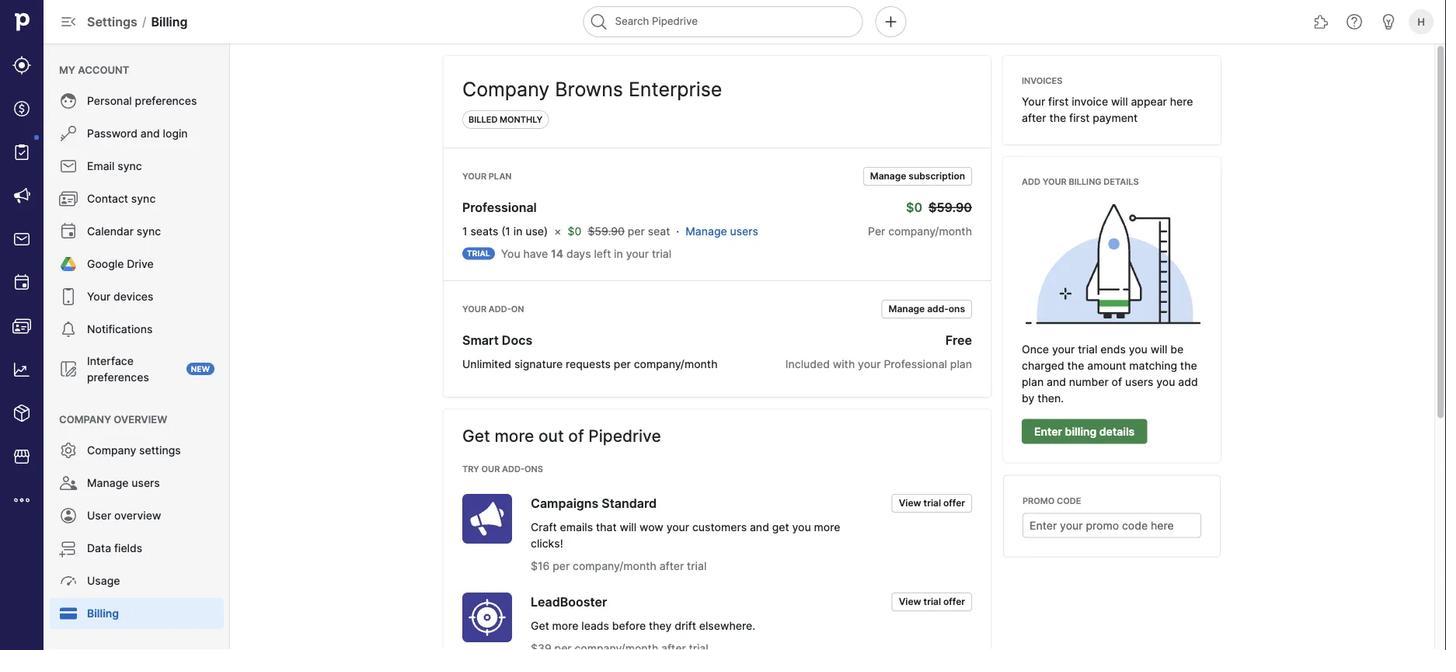 Task type: vqa. For each thing, say whether or not it's contained in the screenshot.
bottom 0
no



Task type: describe. For each thing, give the bounding box(es) containing it.
by
[[1022, 392, 1035, 405]]

signature
[[514, 358, 563, 371]]

your plan
[[462, 171, 512, 181]]

docs
[[502, 333, 533, 348]]

color undefined image for your
[[59, 288, 78, 306]]

account
[[78, 64, 129, 76]]

calendar
[[87, 225, 134, 238]]

notifications link
[[50, 314, 224, 345]]

they
[[649, 619, 672, 633]]

calendar sync link
[[50, 216, 224, 247]]

craft emails that will wow your customers and get you more clicks!
[[531, 521, 841, 550]]

settings
[[139, 444, 181, 457]]

and inside password and login link
[[141, 127, 160, 140]]

1 vertical spatial per
[[614, 358, 631, 371]]

color undefined image for contact
[[59, 190, 78, 208]]

quick help image
[[1345, 12, 1364, 31]]

emails
[[560, 521, 593, 534]]

personal preferences
[[87, 94, 197, 108]]

user overview link
[[50, 501, 224, 532]]

that
[[596, 521, 617, 534]]

details
[[1100, 425, 1135, 438]]

requests
[[566, 358, 611, 371]]

manage add-ons button
[[882, 300, 972, 319]]

free
[[946, 333, 972, 348]]

preferences for interface
[[87, 371, 149, 384]]

company settings
[[87, 444, 181, 457]]

company for company settings
[[87, 444, 136, 457]]

personal preferences link
[[50, 86, 224, 117]]

password and login
[[87, 127, 188, 140]]

left
[[594, 247, 611, 260]]

h button
[[1406, 6, 1437, 37]]

leadbooster
[[531, 595, 607, 610]]

1 vertical spatial professional
[[884, 358, 947, 371]]

your devices link
[[50, 281, 224, 312]]

color undefined image for email
[[59, 157, 78, 176]]

number
[[1069, 376, 1109, 389]]

your for smart docs
[[462, 304, 487, 314]]

sync for contact sync
[[131, 192, 156, 206]]

your for your devices
[[87, 290, 111, 304]]

password and login link
[[50, 118, 224, 149]]

offer for leadbooster
[[944, 597, 965, 608]]

settings / billing
[[87, 14, 188, 29]]

unlimited signature requests per company/month
[[462, 358, 718, 371]]

standard
[[602, 496, 657, 511]]

company settings link
[[50, 435, 224, 466]]

google drive
[[87, 258, 154, 271]]

more image
[[12, 491, 31, 510]]

my
[[59, 64, 75, 76]]

more inside craft emails that will wow your customers and get you more clicks!
[[814, 521, 841, 534]]

company for company overview
[[59, 414, 111, 426]]

1 horizontal spatial $0
[[906, 200, 923, 215]]

1 vertical spatial add-
[[502, 464, 525, 475]]

·
[[676, 225, 680, 238]]

1 horizontal spatial billing
[[151, 14, 188, 29]]

color undefined image for interface
[[59, 360, 78, 379]]

sync for calendar sync
[[137, 225, 161, 238]]

data fields
[[87, 542, 142, 555]]

email sync
[[87, 160, 142, 173]]

campaigns image
[[12, 187, 31, 205]]

usage
[[87, 575, 120, 588]]

email
[[87, 160, 115, 173]]

then.
[[1038, 392, 1064, 405]]

overview for user overview
[[114, 510, 161, 523]]

trial inside once your trial ends you will be charged the amount matching the plan and number of users you add by then.
[[1078, 343, 1098, 356]]

your add-on
[[462, 304, 524, 314]]

billing link
[[50, 599, 224, 630]]

0 horizontal spatial after
[[660, 560, 684, 573]]

data
[[87, 542, 111, 555]]

get for leadbooster
[[531, 619, 549, 633]]

monthly
[[500, 115, 543, 125]]

color undefined image for company
[[59, 441, 78, 460]]

color undefined image for user
[[59, 507, 78, 525]]

view trial offer button for campaigns standard
[[892, 494, 972, 513]]

the inside "your first invoice will appear here after the first payment"
[[1050, 111, 1067, 124]]

1 horizontal spatial you
[[1129, 343, 1148, 356]]

user
[[87, 510, 111, 523]]

color undefined image for google
[[59, 255, 78, 274]]

add
[[1022, 177, 1041, 187]]

add your billing details
[[1022, 177, 1139, 187]]

amount
[[1088, 359, 1127, 373]]

0 vertical spatial plan
[[950, 358, 972, 371]]

get for company browns enterprise
[[462, 426, 490, 446]]

notifications
[[87, 323, 153, 336]]

interface preferences
[[87, 354, 149, 384]]

enterprise
[[629, 78, 722, 101]]

fields
[[114, 542, 142, 555]]

get more out of pipedrive
[[462, 426, 661, 446]]

ons
[[525, 464, 543, 475]]

user overview
[[87, 510, 161, 523]]

once your trial ends you will be charged the amount matching the plan and number of users you add by then.
[[1022, 343, 1198, 405]]

$16
[[531, 560, 550, 573]]

per
[[868, 225, 886, 238]]

0 vertical spatial in
[[514, 225, 523, 238]]

more for leadbooster
[[552, 619, 579, 633]]

leads
[[582, 619, 609, 633]]

contact sync
[[87, 192, 156, 206]]

0 vertical spatial $59.90
[[929, 200, 972, 215]]

more for company browns enterprise
[[495, 426, 534, 446]]

$0 $59.90
[[906, 200, 972, 215]]

with
[[833, 358, 855, 371]]

0 horizontal spatial $59.90
[[588, 225, 625, 238]]

new
[[191, 365, 210, 374]]

ends
[[1101, 343, 1126, 356]]

billed monthly
[[469, 115, 543, 125]]

color undefined image up campaigns icon
[[12, 143, 31, 162]]

company overview
[[59, 414, 167, 426]]

2 horizontal spatial the
[[1181, 359, 1198, 373]]

1 horizontal spatial users
[[730, 225, 759, 238]]

1 horizontal spatial manage users link
[[686, 225, 759, 238]]

contacts image
[[12, 317, 31, 336]]

appear
[[1131, 95, 1167, 108]]

products image
[[12, 404, 31, 423]]

promo code
[[1023, 496, 1081, 506]]

1 vertical spatial of
[[568, 426, 584, 446]]

color undefined image for data
[[59, 539, 78, 558]]

preferences for personal
[[135, 94, 197, 108]]

manage subscription button
[[863, 167, 972, 186]]

get
[[772, 521, 789, 534]]

enter billing details link
[[1022, 419, 1147, 444]]

offer for campaigns standard
[[944, 498, 965, 509]]

email sync link
[[50, 151, 224, 182]]

enter
[[1035, 425, 1063, 438]]

1 vertical spatial you
[[1157, 376, 1176, 389]]

0 horizontal spatial first
[[1049, 95, 1069, 108]]

manage for manage add-ons
[[889, 304, 925, 315]]

seat
[[648, 225, 670, 238]]

per company/month
[[868, 225, 972, 238]]

billing
[[1069, 177, 1102, 187]]

users inside once your trial ends you will be charged the amount matching the plan and number of users you add by then.
[[1125, 376, 1154, 389]]

my account
[[59, 64, 129, 76]]

your right add
[[1043, 177, 1067, 187]]



Task type: locate. For each thing, give the bounding box(es) containing it.
per right $16
[[553, 560, 570, 573]]

color undefined image down my at the left
[[59, 92, 78, 110]]

icon image for leadbooster
[[462, 593, 512, 643]]

overview
[[114, 414, 167, 426], [114, 510, 161, 523]]

of inside once your trial ends you will be charged the amount matching the plan and number of users you add by then.
[[1112, 376, 1122, 389]]

and
[[141, 127, 160, 140], [1047, 376, 1066, 389], [750, 521, 769, 534]]

1 vertical spatial get
[[531, 619, 549, 633]]

color undefined image right contacts icon
[[59, 320, 78, 339]]

color undefined image right more icon
[[59, 474, 78, 493]]

color undefined image for calendar
[[59, 222, 78, 241]]

will right that
[[620, 521, 637, 534]]

2 offer from the top
[[944, 597, 965, 608]]

your up the smart
[[462, 304, 487, 314]]

1 horizontal spatial and
[[750, 521, 769, 534]]

per right requests
[[614, 358, 631, 371]]

your
[[462, 171, 487, 181], [1043, 177, 1067, 187], [462, 304, 487, 314]]

invoices
[[1022, 76, 1063, 86]]

color undefined image inside billing link
[[59, 605, 78, 623]]

sales inbox image
[[12, 230, 31, 249]]

the down invoices
[[1050, 111, 1067, 124]]

icon image
[[462, 494, 512, 544], [462, 593, 512, 643]]

5 color undefined image from the top
[[59, 539, 78, 558]]

color undefined image left calendar
[[59, 222, 78, 241]]

1 vertical spatial after
[[660, 560, 684, 573]]

your inside menu
[[87, 290, 111, 304]]

h
[[1418, 16, 1425, 28]]

2 vertical spatial and
[[750, 521, 769, 534]]

0 horizontal spatial $0
[[568, 225, 582, 238]]

0 horizontal spatial plan
[[950, 358, 972, 371]]

overview for company overview
[[114, 414, 167, 426]]

manage left the add-
[[889, 304, 925, 315]]

0 vertical spatial first
[[1049, 95, 1069, 108]]

of down amount
[[1112, 376, 1122, 389]]

you down matching
[[1157, 376, 1176, 389]]

after down invoices
[[1022, 111, 1047, 124]]

calendar sync
[[87, 225, 161, 238]]

professional down free
[[884, 358, 947, 371]]

our
[[482, 464, 500, 475]]

0 vertical spatial $0
[[906, 200, 923, 215]]

1 vertical spatial view trial offer
[[899, 597, 965, 608]]

out
[[539, 426, 564, 446]]

first down invoices
[[1049, 95, 1069, 108]]

2 vertical spatial company
[[87, 444, 136, 457]]

sync inside email sync link
[[118, 160, 142, 173]]

your inside "your first invoice will appear here after the first payment"
[[1022, 95, 1046, 108]]

×
[[554, 225, 562, 238]]

1 vertical spatial icon image
[[462, 593, 512, 643]]

2 vertical spatial per
[[553, 560, 570, 573]]

color undefined image left email on the top
[[59, 157, 78, 176]]

billing
[[151, 14, 188, 29], [87, 607, 119, 621]]

you up matching
[[1129, 343, 1148, 356]]

1 vertical spatial your
[[87, 290, 111, 304]]

your down invoices
[[1022, 95, 1046, 108]]

color undefined image left password
[[59, 124, 78, 143]]

users
[[730, 225, 759, 238], [1125, 376, 1154, 389], [132, 477, 160, 490]]

you right get
[[792, 521, 811, 534]]

color undefined image inside calendar sync link
[[59, 222, 78, 241]]

1 horizontal spatial of
[[1112, 376, 1122, 389]]

1 offer from the top
[[944, 498, 965, 509]]

menu
[[0, 0, 44, 651], [44, 44, 230, 651]]

of
[[1112, 376, 1122, 389], [568, 426, 584, 446]]

view trial offer
[[899, 498, 965, 509], [899, 597, 965, 608]]

1 view trial offer from the top
[[899, 498, 965, 509]]

add
[[1179, 376, 1198, 389]]

color undefined image left user
[[59, 507, 78, 525]]

2 vertical spatial users
[[132, 477, 160, 490]]

Search Pipedrive field
[[583, 6, 863, 37]]

trial
[[467, 249, 490, 258]]

color undefined image inside 'personal preferences' link
[[59, 92, 78, 110]]

1 vertical spatial view
[[899, 597, 922, 608]]

more down leadbooster
[[552, 619, 579, 633]]

your for your first invoice will appear here after the first payment
[[1022, 95, 1046, 108]]

1 vertical spatial in
[[614, 247, 623, 260]]

your inside once your trial ends you will be charged the amount matching the plan and number of users you add by then.
[[1052, 343, 1075, 356]]

color undefined image down usage "link"
[[59, 605, 78, 623]]

color undefined image inside data fields link
[[59, 539, 78, 558]]

1 horizontal spatial after
[[1022, 111, 1047, 124]]

color undefined image
[[59, 157, 78, 176], [59, 255, 78, 274], [59, 441, 78, 460], [59, 507, 78, 525], [59, 539, 78, 558], [59, 572, 78, 591]]

1 horizontal spatial the
[[1068, 359, 1085, 373]]

sync inside contact sync link
[[131, 192, 156, 206]]

/
[[142, 14, 147, 29]]

devices
[[114, 290, 153, 304]]

will for craft emails that will wow your customers and get you more clicks!
[[620, 521, 637, 534]]

color undefined image inside email sync link
[[59, 157, 78, 176]]

plan down free
[[950, 358, 972, 371]]

0 horizontal spatial the
[[1050, 111, 1067, 124]]

quick add image
[[882, 12, 900, 31]]

1 vertical spatial view trial offer button
[[892, 593, 972, 612]]

browns
[[555, 78, 623, 101]]

color undefined image inside your devices link
[[59, 288, 78, 306]]

Enter your promo code here text field
[[1023, 513, 1202, 538]]

2 horizontal spatial you
[[1157, 376, 1176, 389]]

manage inside menu
[[87, 477, 129, 490]]

0 vertical spatial after
[[1022, 111, 1047, 124]]

1 vertical spatial company/month
[[634, 358, 718, 371]]

password
[[87, 127, 138, 140]]

on
[[511, 304, 524, 314]]

users up user overview link
[[132, 477, 160, 490]]

manage for manage subscription
[[870, 171, 907, 182]]

1 vertical spatial first
[[1070, 111, 1090, 124]]

1 horizontal spatial more
[[552, 619, 579, 633]]

0 horizontal spatial users
[[132, 477, 160, 490]]

personal
[[87, 94, 132, 108]]

get more leads before they drift elsewhere.
[[531, 619, 756, 633]]

2 color undefined image from the top
[[59, 255, 78, 274]]

2 vertical spatial sync
[[137, 225, 161, 238]]

plan up by
[[1022, 376, 1044, 389]]

more up try our add-ons
[[495, 426, 534, 446]]

0 vertical spatial icon image
[[462, 494, 512, 544]]

your
[[1022, 95, 1046, 108], [87, 290, 111, 304]]

preferences up login
[[135, 94, 197, 108]]

be
[[1171, 343, 1184, 356]]

$0 right ×
[[568, 225, 582, 238]]

manage right the ·
[[686, 225, 727, 238]]

0 horizontal spatial of
[[568, 426, 584, 446]]

color undefined image for password
[[59, 124, 78, 143]]

$59.90 down subscription
[[929, 200, 972, 215]]

you have 14 days left in your trial
[[501, 247, 672, 260]]

offer
[[944, 498, 965, 509], [944, 597, 965, 608]]

your for professional
[[462, 171, 487, 181]]

1 horizontal spatial first
[[1070, 111, 1090, 124]]

in
[[514, 225, 523, 238], [614, 247, 623, 260]]

users down matching
[[1125, 376, 1154, 389]]

0 vertical spatial of
[[1112, 376, 1122, 389]]

and left get
[[750, 521, 769, 534]]

1 vertical spatial and
[[1047, 376, 1066, 389]]

will inside "your first invoice will appear here after the first payment"
[[1111, 95, 1128, 108]]

0 vertical spatial and
[[141, 127, 160, 140]]

2 view trial offer from the top
[[899, 597, 965, 608]]

0 vertical spatial will
[[1111, 95, 1128, 108]]

6 color undefined image from the top
[[59, 572, 78, 591]]

the up "add"
[[1181, 359, 1198, 373]]

14
[[551, 247, 564, 260]]

plan inside once your trial ends you will be charged the amount matching the plan and number of users you add by then.
[[1022, 376, 1044, 389]]

color undefined image left usage
[[59, 572, 78, 591]]

1 vertical spatial billing
[[87, 607, 119, 621]]

add- up smart docs
[[489, 304, 511, 314]]

$16 per company/month after trial
[[531, 560, 707, 573]]

will inside once your trial ends you will be charged the amount matching the plan and number of users you add by then.
[[1151, 343, 1168, 356]]

0 horizontal spatial in
[[514, 225, 523, 238]]

color undefined image inside contact sync link
[[59, 190, 78, 208]]

try
[[462, 464, 479, 475]]

1 vertical spatial $59.90
[[588, 225, 625, 238]]

view for campaigns standard
[[899, 498, 922, 509]]

deals image
[[12, 99, 31, 118]]

manage subscription
[[870, 171, 965, 182]]

elsewhere.
[[699, 619, 756, 633]]

seats
[[471, 225, 499, 238]]

1 horizontal spatial get
[[531, 619, 549, 633]]

per
[[628, 225, 645, 238], [614, 358, 631, 371], [553, 560, 570, 573]]

1 vertical spatial company
[[59, 414, 111, 426]]

your left plan
[[462, 171, 487, 181]]

color undefined image inside user overview link
[[59, 507, 78, 525]]

plan
[[489, 171, 512, 181]]

color undefined image for personal
[[59, 92, 78, 110]]

will up matching
[[1151, 343, 1168, 356]]

plan
[[950, 358, 972, 371], [1022, 376, 1044, 389]]

wow
[[640, 521, 664, 534]]

company for company browns enterprise
[[462, 78, 550, 101]]

after down craft emails that will wow your customers and get you more clicks!
[[660, 560, 684, 573]]

sync up drive
[[137, 225, 161, 238]]

your right wow
[[667, 521, 690, 534]]

$0 up per company/month
[[906, 200, 923, 215]]

professional up (1
[[462, 200, 537, 215]]

invoice
[[1072, 95, 1108, 108]]

1 icon image from the top
[[462, 494, 512, 544]]

add-
[[927, 304, 949, 315]]

your up charged
[[1052, 343, 1075, 356]]

2 horizontal spatial and
[[1047, 376, 1066, 389]]

1 horizontal spatial plan
[[1022, 376, 1044, 389]]

1 vertical spatial users
[[1125, 376, 1154, 389]]

2 horizontal spatial will
[[1151, 343, 1168, 356]]

sync right email on the top
[[118, 160, 142, 173]]

and up then.
[[1047, 376, 1066, 389]]

icon image for campaigns standard
[[462, 494, 512, 544]]

company
[[462, 78, 550, 101], [59, 414, 111, 426], [87, 444, 136, 457]]

0 vertical spatial you
[[1129, 343, 1148, 356]]

get down leadbooster
[[531, 619, 549, 633]]

$59.90 up left
[[588, 225, 625, 238]]

0 horizontal spatial more
[[495, 426, 534, 446]]

color undefined image right marketplace icon
[[59, 441, 78, 460]]

0 vertical spatial view trial offer button
[[892, 494, 972, 513]]

billing menu item
[[44, 599, 230, 630]]

sync inside calendar sync link
[[137, 225, 161, 238]]

your down seat at the left of the page
[[626, 247, 649, 260]]

marketplace image
[[12, 448, 31, 466]]

and inside once your trial ends you will be charged the amount matching the plan and number of users you add by then.
[[1047, 376, 1066, 389]]

billed
[[469, 115, 498, 125]]

your right with
[[858, 358, 881, 371]]

1 vertical spatial more
[[814, 521, 841, 534]]

2 vertical spatial you
[[792, 521, 811, 534]]

1 vertical spatial overview
[[114, 510, 161, 523]]

color undefined image left data
[[59, 539, 78, 558]]

1 view trial offer button from the top
[[892, 494, 972, 513]]

manage users link right the ·
[[686, 225, 759, 238]]

color undefined image inside company settings link
[[59, 441, 78, 460]]

2 view trial offer button from the top
[[892, 593, 972, 612]]

the
[[1050, 111, 1067, 124], [1068, 359, 1085, 373], [1181, 359, 1198, 373]]

color undefined image for manage
[[59, 474, 78, 493]]

1 horizontal spatial in
[[614, 247, 623, 260]]

1 vertical spatial will
[[1151, 343, 1168, 356]]

clicks!
[[531, 537, 563, 550]]

data fields link
[[50, 533, 224, 564]]

more right get
[[814, 521, 841, 534]]

preferences down interface
[[87, 371, 149, 384]]

will for your first invoice will appear here after the first payment
[[1111, 95, 1128, 108]]

you
[[1129, 343, 1148, 356], [1157, 376, 1176, 389], [792, 521, 811, 534]]

0 vertical spatial get
[[462, 426, 490, 446]]

0 vertical spatial add-
[[489, 304, 511, 314]]

in right left
[[614, 247, 623, 260]]

1 horizontal spatial will
[[1111, 95, 1128, 108]]

0 vertical spatial professional
[[462, 200, 537, 215]]

will inside craft emails that will wow your customers and get you more clicks!
[[620, 521, 637, 534]]

color undefined image left interface
[[59, 360, 78, 379]]

0 vertical spatial per
[[628, 225, 645, 238]]

3 color undefined image from the top
[[59, 441, 78, 460]]

0 vertical spatial offer
[[944, 498, 965, 509]]

per left seat at the left of the page
[[628, 225, 645, 238]]

1 horizontal spatial your
[[1022, 95, 1046, 108]]

campaigns standard
[[531, 496, 657, 511]]

preferences
[[135, 94, 197, 108], [87, 371, 149, 384]]

once
[[1022, 343, 1049, 356]]

2 horizontal spatial more
[[814, 521, 841, 534]]

0 vertical spatial users
[[730, 225, 759, 238]]

0 horizontal spatial manage users link
[[50, 468, 224, 499]]

billing inside menu item
[[87, 607, 119, 621]]

enter billing details
[[1035, 425, 1135, 438]]

color undefined image left contact
[[59, 190, 78, 208]]

view trial offer for leadbooster
[[899, 597, 965, 608]]

0 vertical spatial company
[[462, 78, 550, 101]]

0 horizontal spatial get
[[462, 426, 490, 446]]

0 vertical spatial company/month
[[889, 225, 972, 238]]

included
[[786, 358, 830, 371]]

before
[[612, 619, 646, 633]]

your inside craft emails that will wow your customers and get you more clicks!
[[667, 521, 690, 534]]

billing right /
[[151, 14, 188, 29]]

2 vertical spatial company/month
[[573, 560, 657, 573]]

manage up user
[[87, 477, 129, 490]]

1 vertical spatial offer
[[944, 597, 965, 608]]

color undefined image inside usage "link"
[[59, 572, 78, 591]]

4 color undefined image from the top
[[59, 507, 78, 525]]

drift
[[675, 619, 696, 633]]

0 vertical spatial your
[[1022, 95, 1046, 108]]

users inside menu
[[132, 477, 160, 490]]

color undefined image left google
[[59, 255, 78, 274]]

0 horizontal spatial and
[[141, 127, 160, 140]]

interface
[[87, 354, 134, 368]]

0 vertical spatial overview
[[114, 414, 167, 426]]

color undefined image
[[59, 92, 78, 110], [59, 124, 78, 143], [12, 143, 31, 162], [59, 190, 78, 208], [59, 222, 78, 241], [59, 288, 78, 306], [59, 320, 78, 339], [59, 360, 78, 379], [59, 474, 78, 493], [59, 605, 78, 623]]

view
[[899, 498, 922, 509], [899, 597, 922, 608]]

overview up company settings link
[[114, 414, 167, 426]]

google
[[87, 258, 124, 271]]

manage for manage users
[[87, 477, 129, 490]]

manage users
[[87, 477, 160, 490]]

and inside craft emails that will wow your customers and get you more clicks!
[[750, 521, 769, 534]]

2 icon image from the top
[[462, 593, 512, 643]]

2 horizontal spatial users
[[1125, 376, 1154, 389]]

$59.90
[[929, 200, 972, 215], [588, 225, 625, 238]]

color undefined image right activities image
[[59, 288, 78, 306]]

1 horizontal spatial $59.90
[[929, 200, 972, 215]]

sales assistant image
[[1380, 12, 1398, 31]]

you inside craft emails that will wow your customers and get you more clicks!
[[792, 521, 811, 534]]

billing
[[1065, 425, 1097, 438]]

1 color undefined image from the top
[[59, 157, 78, 176]]

home image
[[10, 10, 33, 33]]

0 horizontal spatial billing
[[87, 607, 119, 621]]

the up number
[[1068, 359, 1085, 373]]

view trial offer button for leadbooster
[[892, 593, 972, 612]]

and left login
[[141, 127, 160, 140]]

leads image
[[12, 56, 31, 75]]

0 vertical spatial preferences
[[135, 94, 197, 108]]

your down google
[[87, 290, 111, 304]]

more
[[495, 426, 534, 446], [814, 521, 841, 534], [552, 619, 579, 633]]

manage
[[870, 171, 907, 182], [686, 225, 727, 238], [889, 304, 925, 315], [87, 477, 129, 490]]

first down the invoice
[[1070, 111, 1090, 124]]

2 view from the top
[[899, 597, 922, 608]]

(1
[[501, 225, 511, 238]]

your devices
[[87, 290, 153, 304]]

view trial offer for campaigns standard
[[899, 498, 965, 509]]

0 vertical spatial view trial offer
[[899, 498, 965, 509]]

view for leadbooster
[[899, 597, 922, 608]]

1 view from the top
[[899, 498, 922, 509]]

first
[[1049, 95, 1069, 108], [1070, 111, 1090, 124]]

1 vertical spatial preferences
[[87, 371, 149, 384]]

manage users link up user overview link
[[50, 468, 224, 499]]

2 vertical spatial more
[[552, 619, 579, 633]]

sync up calendar sync link
[[131, 192, 156, 206]]

1 vertical spatial manage users link
[[50, 468, 224, 499]]

2 vertical spatial will
[[620, 521, 637, 534]]

color undefined image inside password and login link
[[59, 124, 78, 143]]

1 vertical spatial sync
[[131, 192, 156, 206]]

company down the company overview
[[87, 444, 136, 457]]

0 horizontal spatial you
[[792, 521, 811, 534]]

after
[[1022, 111, 1047, 124], [660, 560, 684, 573]]

insights image
[[12, 361, 31, 379]]

get up the try
[[462, 426, 490, 446]]

company browns enterprise
[[462, 78, 722, 101]]

0 vertical spatial view
[[899, 498, 922, 509]]

company up "company settings"
[[59, 414, 111, 426]]

color undefined image inside google drive link
[[59, 255, 78, 274]]

0 vertical spatial sync
[[118, 160, 142, 173]]

overview up data fields link
[[114, 510, 161, 523]]

pipedrive
[[589, 426, 661, 446]]

billing down usage
[[87, 607, 119, 621]]

code
[[1057, 496, 1081, 506]]

after inside "your first invoice will appear here after the first payment"
[[1022, 111, 1047, 124]]

will
[[1111, 95, 1128, 108], [1151, 343, 1168, 356], [620, 521, 637, 534]]

activities image
[[12, 274, 31, 292]]

company up "billed monthly"
[[462, 78, 550, 101]]

menu toggle image
[[59, 12, 78, 31]]

of right out at the left bottom
[[568, 426, 584, 446]]

manage users link
[[686, 225, 759, 238], [50, 468, 224, 499]]

0 horizontal spatial professional
[[462, 200, 537, 215]]

manage left subscription
[[870, 171, 907, 182]]

add- right the our
[[502, 464, 525, 475]]

0 vertical spatial billing
[[151, 14, 188, 29]]

in right (1
[[514, 225, 523, 238]]

sync for email sync
[[118, 160, 142, 173]]

rocket image
[[1022, 201, 1209, 325]]

customers
[[693, 521, 747, 534]]

users right the ·
[[730, 225, 759, 238]]

1 vertical spatial plan
[[1022, 376, 1044, 389]]

color undefined image inside the notifications link
[[59, 320, 78, 339]]

menu containing personal preferences
[[44, 44, 230, 651]]

will up the 'payment'
[[1111, 95, 1128, 108]]

0 vertical spatial more
[[495, 426, 534, 446]]



